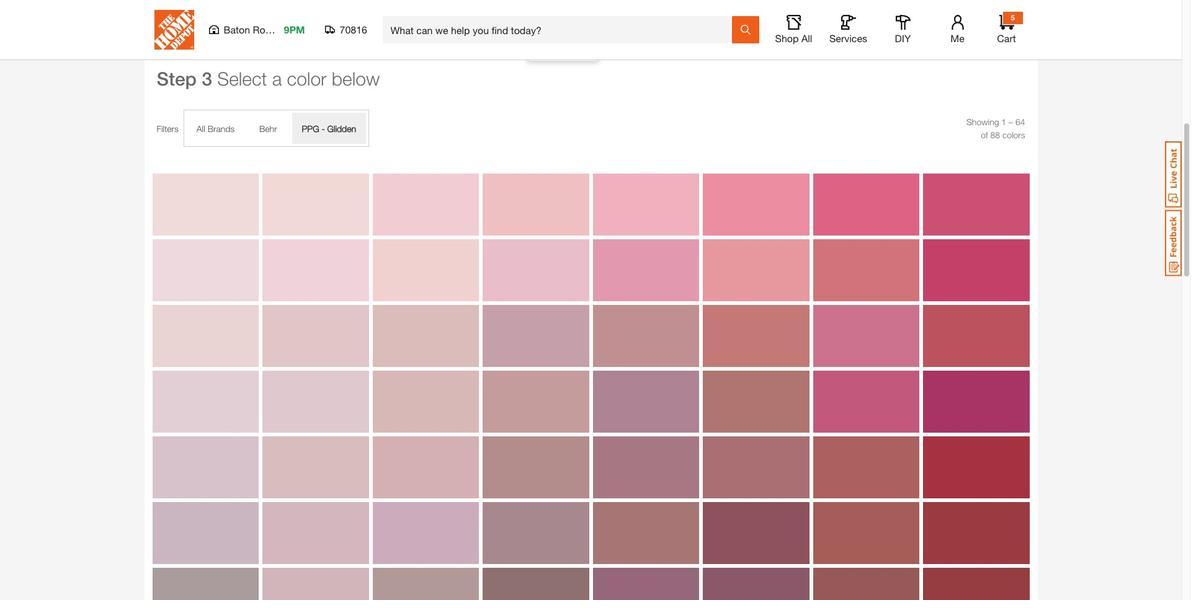 Task type: describe. For each thing, give the bounding box(es) containing it.
What can we help you find today? search field
[[390, 17, 731, 43]]

behr
[[259, 123, 277, 134]]

cart
[[997, 32, 1016, 44]]

a
[[272, 68, 282, 90]]

step 3 select a color below
[[157, 68, 380, 90]]

diy
[[895, 32, 911, 44]]

5
[[1011, 13, 1015, 22]]

shop
[[775, 32, 799, 44]]

baton rouge 9pm
[[224, 24, 305, 35]]

3
[[202, 68, 212, 90]]

1
[[1001, 117, 1006, 127]]

9pm
[[284, 24, 305, 35]]

color
[[287, 68, 327, 90]]

shop all button
[[774, 15, 814, 45]]

showing 1 – 64 of 88 colors
[[966, 117, 1025, 140]]

services button
[[828, 15, 868, 45]]

colors
[[1002, 130, 1025, 140]]

of
[[981, 130, 988, 140]]

the home depot logo image
[[154, 10, 194, 50]]

rouge
[[253, 24, 282, 35]]

70816 button
[[325, 24, 368, 36]]

all brand s
[[196, 123, 234, 134]]

64
[[1015, 117, 1025, 127]]

–
[[1009, 117, 1013, 127]]



Task type: locate. For each thing, give the bounding box(es) containing it.
glidden
[[327, 123, 356, 134]]

cart 5
[[997, 13, 1016, 44]]

baton
[[224, 24, 250, 35]]

1 horizontal spatial all
[[801, 32, 812, 44]]

ppg
[[302, 123, 319, 134]]

70816
[[340, 24, 367, 35]]

0 vertical spatial all
[[801, 32, 812, 44]]

live chat image
[[1165, 141, 1182, 208]]

showing
[[966, 117, 999, 127]]

all left brand
[[196, 123, 205, 134]]

services
[[829, 32, 867, 44]]

brand
[[208, 123, 230, 134]]

me
[[950, 32, 964, 44]]

all
[[801, 32, 812, 44], [196, 123, 205, 134]]

diy button
[[883, 15, 923, 45]]

all inside button
[[801, 32, 812, 44]]

all right shop
[[801, 32, 812, 44]]

filters
[[157, 123, 179, 134]]

88
[[990, 130, 1000, 140]]

-
[[322, 123, 325, 134]]

me button
[[938, 15, 977, 45]]

below
[[332, 68, 380, 90]]

1 vertical spatial all
[[196, 123, 205, 134]]

ppg - glidden
[[302, 123, 356, 134]]

feedback link image
[[1165, 210, 1182, 277]]

0 horizontal spatial all
[[196, 123, 205, 134]]

s
[[230, 123, 234, 134]]

shop all
[[775, 32, 812, 44]]

select
[[217, 68, 267, 90]]

step
[[157, 68, 197, 90]]



Task type: vqa. For each thing, say whether or not it's contained in the screenshot.
STEP 3 SELECT A COLOR BELOW
yes



